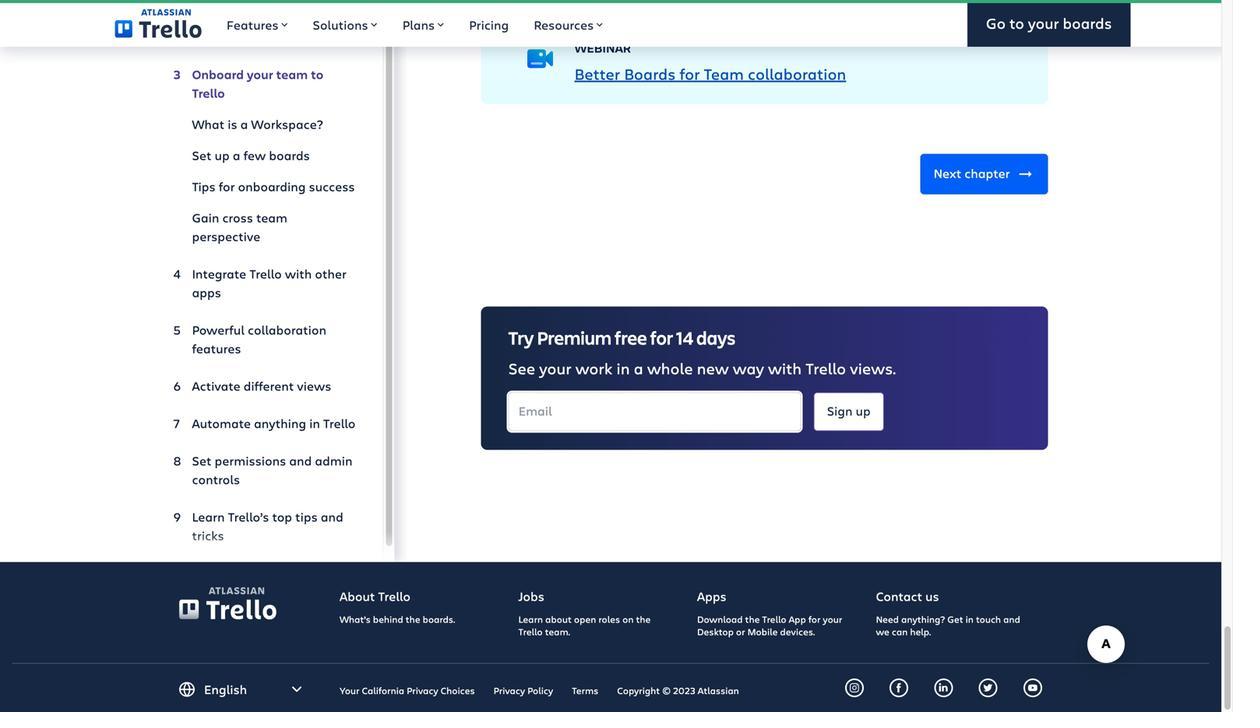 Task type: describe. For each thing, give the bounding box(es) containing it.
resources button
[[522, 0, 616, 47]]

team.
[[545, 625, 570, 638]]

for inside 'webinar better boards for team collaboration'
[[680, 63, 700, 84]]

touch
[[976, 613, 1002, 626]]

trello inside onboard your team to trello
[[192, 84, 225, 101]]

set for set up a few boards
[[192, 147, 212, 164]]

twitter image
[[984, 683, 993, 693]]

we
[[876, 625, 890, 638]]

top
[[272, 508, 292, 525]]

choices
[[441, 684, 475, 697]]

cross
[[222, 209, 253, 226]]

automate anything in trello link
[[173, 408, 358, 439]]

your inside download the trello app for your desktop or mobile devices.
[[823, 613, 843, 626]]

about
[[546, 613, 572, 626]]

manage
[[730, 5, 790, 26]]

learn about open roles on the trello team.
[[519, 613, 651, 638]]

set up a few boards
[[192, 147, 310, 164]]

integrate trello with other apps link
[[173, 258, 358, 308]]

in inside try premium free for 14 days see your work in a whole new way with trello views.
[[617, 358, 630, 379]]

workspace?
[[251, 116, 323, 132]]

powerful collaboration features
[[192, 321, 327, 357]]

in inside 'need anything? get in touch and we can help.'
[[966, 613, 974, 626]]

go to your boards
[[987, 13, 1113, 33]]

powerful
[[192, 321, 245, 338]]

other
[[315, 265, 347, 282]]

onboard your team to trello link
[[173, 59, 358, 109]]

and inside the "set permissions and admin controls"
[[289, 452, 312, 469]]

help.
[[911, 625, 931, 638]]

gain cross team perspective link
[[173, 202, 358, 252]]

next chapter link
[[921, 154, 1049, 194]]

0 horizontal spatial your
[[340, 684, 360, 697]]

privacy policy link
[[494, 684, 553, 697]]

us
[[926, 588, 940, 605]]

up for sign
[[856, 403, 871, 419]]

resources
[[534, 16, 594, 33]]

trello inside try premium free for 14 days see your work in a whole new way with trello views.
[[806, 358, 846, 379]]

or
[[736, 625, 745, 638]]

features
[[192, 340, 241, 357]]

about trello
[[340, 588, 411, 605]]

onboard
[[192, 66, 244, 83]]

onboard your team to trello
[[192, 66, 324, 101]]

2 privacy from the left
[[494, 684, 525, 697]]

whole
[[647, 358, 693, 379]]

for inside download the trello app for your desktop or mobile devices.
[[809, 613, 821, 626]]

the inside learn about open roles on the trello team.
[[636, 613, 651, 626]]

1 horizontal spatial to
[[1010, 13, 1025, 33]]

1 horizontal spatial your
[[880, 5, 913, 26]]

for inside try premium free for 14 days see your work in a whole new way with trello views.
[[650, 325, 673, 350]]

a for few
[[233, 147, 240, 164]]

gain cross team perspective
[[192, 209, 288, 245]]

set permissions and admin controls
[[192, 452, 353, 488]]

privacy policy
[[494, 684, 553, 697]]

webinar better boards for team collaboration
[[575, 40, 847, 84]]

what
[[192, 116, 225, 132]]

atlassian
[[698, 684, 739, 697]]

need
[[876, 613, 899, 626]]

how to use trello to manage and inspire your team link
[[575, 5, 957, 26]]

contact us
[[876, 588, 940, 605]]

your inside try premium free for 14 days see your work in a whole new way with trello views.
[[539, 358, 572, 379]]

tips
[[192, 178, 216, 195]]

better
[[575, 63, 620, 84]]

with inside integrate trello with other apps
[[285, 265, 312, 282]]

download the trello app for your desktop or mobile devices.
[[697, 613, 843, 638]]

trello's
[[228, 508, 269, 525]]

what's behind the boards.
[[340, 613, 455, 626]]

permissions
[[215, 452, 286, 469]]

success
[[309, 178, 355, 195]]

onboarding
[[238, 178, 306, 195]]

the inside download the trello app for your desktop or mobile devices.
[[745, 613, 760, 626]]

features
[[227, 16, 279, 33]]

how
[[575, 5, 609, 26]]

powerful collaboration features link
[[173, 314, 358, 364]]

free
[[615, 325, 647, 350]]

devices.
[[780, 625, 815, 638]]

0 horizontal spatial in
[[309, 415, 320, 432]]

better boards for team collaboration link
[[575, 63, 847, 84]]

terms
[[572, 684, 599, 697]]

contact
[[876, 588, 923, 605]]

chapter
[[965, 165, 1010, 182]]

1 to from the left
[[613, 5, 629, 26]]

learn for learn trello's top tips and tricks
[[192, 508, 225, 525]]

for right the tips
[[219, 178, 235, 195]]

days
[[697, 325, 736, 350]]

go
[[987, 13, 1006, 33]]

go to your boards link
[[968, 0, 1131, 47]]

first
[[263, 28, 287, 45]]

trello inside integrate trello with other apps
[[250, 265, 282, 282]]

automate
[[192, 415, 251, 432]]

boards.
[[423, 613, 455, 626]]

solutions button
[[300, 0, 390, 47]]

trello inside learn about open roles on the trello team.
[[519, 625, 543, 638]]

activate different views
[[192, 378, 332, 394]]



Task type: vqa. For each thing, say whether or not it's contained in the screenshot.
Set
yes



Task type: locate. For each thing, give the bounding box(es) containing it.
your
[[1029, 13, 1060, 33], [234, 28, 260, 45], [247, 66, 273, 83], [539, 358, 572, 379], [823, 613, 843, 626]]

learn for learn about open roles on the trello team.
[[519, 613, 543, 626]]

2 set from the top
[[192, 452, 212, 469]]

0 horizontal spatial boards
[[269, 147, 310, 164]]

boards
[[624, 63, 676, 84]]

your california privacy choices link
[[340, 684, 475, 697]]

0 horizontal spatial and
[[289, 452, 312, 469]]

and right touch
[[1004, 613, 1021, 626]]

your right see
[[539, 358, 572, 379]]

views
[[297, 378, 332, 394]]

3 the from the left
[[745, 613, 760, 626]]

is
[[228, 116, 237, 132]]

and left "admin"
[[289, 452, 312, 469]]

your inside the create your first project link
[[234, 28, 260, 45]]

a
[[241, 116, 248, 132], [233, 147, 240, 164], [634, 358, 644, 379]]

anything?
[[902, 613, 946, 626]]

for left 14
[[650, 325, 673, 350]]

a inside set up a few boards link
[[233, 147, 240, 164]]

learn trello's top tips and tricks link
[[173, 501, 358, 551]]

0 vertical spatial team
[[917, 5, 957, 26]]

premium
[[537, 325, 612, 350]]

with left other
[[285, 265, 312, 282]]

trello right use at the right of the page
[[665, 5, 705, 26]]

collaboration inside 'webinar better boards for team collaboration'
[[748, 63, 847, 84]]

your inside go to your boards link
[[1029, 13, 1060, 33]]

trello up what's behind the boards.
[[378, 588, 411, 605]]

few
[[244, 147, 266, 164]]

1 horizontal spatial the
[[636, 613, 651, 626]]

2 vertical spatial in
[[966, 613, 974, 626]]

your right app
[[823, 613, 843, 626]]

learn up "tricks"
[[192, 508, 225, 525]]

0 horizontal spatial collaboration
[[248, 321, 327, 338]]

1 vertical spatial and
[[321, 508, 343, 525]]

different
[[244, 378, 294, 394]]

sign up button
[[814, 392, 884, 431]]

in right "work" in the bottom left of the page
[[617, 358, 630, 379]]

in right get
[[966, 613, 974, 626]]

copyright
[[617, 684, 660, 697]]

apps
[[697, 588, 727, 605]]

youtube image
[[1029, 683, 1038, 693]]

tips for onboarding success link
[[173, 171, 358, 202]]

1 vertical spatial collaboration
[[248, 321, 327, 338]]

trello up "admin"
[[323, 415, 356, 432]]

team for perspective
[[256, 209, 288, 226]]

1 vertical spatial team
[[256, 209, 288, 226]]

1 vertical spatial up
[[856, 403, 871, 419]]

policy
[[528, 684, 553, 697]]

team left the go
[[917, 5, 957, 26]]

team inside onboard your team to trello
[[276, 66, 308, 83]]

0 horizontal spatial with
[[285, 265, 312, 282]]

trello left team.
[[519, 625, 543, 638]]

your right the go
[[1029, 13, 1060, 33]]

team down onboarding
[[256, 209, 288, 226]]

pricing link
[[457, 0, 522, 47]]

your left california
[[340, 684, 360, 697]]

a inside what is a workspace? link
[[241, 116, 248, 132]]

need anything? get in touch and we can help.
[[876, 613, 1021, 638]]

mobile
[[748, 625, 778, 638]]

1 vertical spatial set
[[192, 452, 212, 469]]

for right boards
[[680, 63, 700, 84]]

set up the tips
[[192, 147, 212, 164]]

learn down jobs
[[519, 613, 543, 626]]

team
[[276, 66, 308, 83], [256, 209, 288, 226]]

your left first
[[234, 28, 260, 45]]

the right download in the right bottom of the page
[[745, 613, 760, 626]]

desktop
[[697, 625, 734, 638]]

way
[[733, 358, 765, 379]]

next
[[934, 165, 962, 182]]

the right behind
[[406, 613, 420, 626]]

0 vertical spatial team
[[276, 66, 308, 83]]

team down manage
[[704, 63, 744, 84]]

a for workspace?
[[241, 116, 248, 132]]

1 horizontal spatial learn
[[519, 613, 543, 626]]

1 vertical spatial team
[[704, 63, 744, 84]]

0 vertical spatial with
[[285, 265, 312, 282]]

1 horizontal spatial privacy
[[494, 684, 525, 697]]

integrate trello with other apps
[[192, 265, 347, 301]]

1 horizontal spatial up
[[856, 403, 871, 419]]

2 vertical spatial and
[[1004, 613, 1021, 626]]

trello left app
[[763, 613, 787, 626]]

can
[[892, 625, 908, 638]]

and inside 'need anything? get in touch and we can help.'
[[1004, 613, 1021, 626]]

set up controls
[[192, 452, 212, 469]]

to left manage
[[709, 5, 726, 26]]

collaboration down integrate trello with other apps
[[248, 321, 327, 338]]

team down first
[[276, 66, 308, 83]]

1 horizontal spatial team
[[917, 5, 957, 26]]

next chapter
[[934, 165, 1010, 182]]

1 horizontal spatial in
[[617, 358, 630, 379]]

solutions
[[313, 16, 368, 33]]

1 the from the left
[[406, 613, 420, 626]]

0 vertical spatial set
[[192, 147, 212, 164]]

0 vertical spatial up
[[215, 147, 230, 164]]

set up a few boards link
[[173, 140, 358, 171]]

trello down onboard
[[192, 84, 225, 101]]

instagram image
[[850, 683, 860, 693]]

1 vertical spatial boards
[[269, 147, 310, 164]]

to right the go
[[1010, 13, 1025, 33]]

set inside the "set permissions and admin controls"
[[192, 452, 212, 469]]

0 vertical spatial learn
[[192, 508, 225, 525]]

what's
[[340, 613, 371, 626]]

trello
[[665, 5, 705, 26], [192, 84, 225, 101], [250, 265, 282, 282], [806, 358, 846, 379], [323, 415, 356, 432], [378, 588, 411, 605], [763, 613, 787, 626], [519, 625, 543, 638]]

with right way
[[768, 358, 802, 379]]

to inside onboard your team to trello
[[311, 66, 324, 83]]

trello right integrate
[[250, 265, 282, 282]]

linkedin image
[[939, 683, 949, 693]]

0 horizontal spatial learn
[[192, 508, 225, 525]]

1 horizontal spatial to
[[709, 5, 726, 26]]

in right 'anything'
[[309, 415, 320, 432]]

up inside button
[[856, 403, 871, 419]]

2 vertical spatial a
[[634, 358, 644, 379]]

up right sign
[[856, 403, 871, 419]]

1 vertical spatial your
[[340, 684, 360, 697]]

terms link
[[572, 684, 599, 697]]

jobs
[[519, 588, 545, 605]]

use
[[633, 5, 661, 26]]

1 horizontal spatial boards
[[1063, 13, 1113, 33]]

collaboration inside powerful collaboration features
[[248, 321, 327, 338]]

1 privacy from the left
[[407, 684, 438, 697]]

trello up sign
[[806, 358, 846, 379]]

1 vertical spatial a
[[233, 147, 240, 164]]

0 horizontal spatial up
[[215, 147, 230, 164]]

collaboration down and
[[748, 63, 847, 84]]

admin
[[315, 452, 353, 469]]

and right tips
[[321, 508, 343, 525]]

create
[[192, 28, 231, 45]]

0 vertical spatial and
[[289, 452, 312, 469]]

1 horizontal spatial with
[[768, 358, 802, 379]]

learn inside learn about open roles on the trello team.
[[519, 613, 543, 626]]

set permissions and admin controls link
[[173, 445, 358, 495]]

1 horizontal spatial and
[[321, 508, 343, 525]]

2 to from the left
[[709, 5, 726, 26]]

automate anything in trello
[[192, 415, 356, 432]]

create your first project link
[[173, 21, 358, 53]]

california
[[362, 684, 405, 697]]

gain
[[192, 209, 219, 226]]

a down the free
[[634, 358, 644, 379]]

to down page progress progress bar at the top of the page
[[613, 5, 629, 26]]

perspective
[[192, 228, 260, 245]]

2 the from the left
[[636, 613, 651, 626]]

your right inspire
[[880, 5, 913, 26]]

try premium free for 14 days see your work in a whole new way with trello views.
[[509, 325, 896, 379]]

0 vertical spatial boards
[[1063, 13, 1113, 33]]

©
[[663, 684, 671, 697]]

2 horizontal spatial the
[[745, 613, 760, 626]]

copyright © 2023 atlassian
[[617, 684, 739, 697]]

the right on
[[636, 613, 651, 626]]

sign
[[827, 403, 853, 419]]

1 vertical spatial with
[[768, 358, 802, 379]]

page progress progress bar
[[0, 0, 1234, 3]]

your inside onboard your team to trello
[[247, 66, 273, 83]]

activate
[[192, 378, 241, 394]]

tips for onboarding success
[[192, 178, 355, 195]]

boards
[[1063, 13, 1113, 33], [269, 147, 310, 164]]

your california privacy choices
[[340, 684, 475, 697]]

how to use trello to manage and inspire your team
[[575, 5, 957, 26]]

0 horizontal spatial the
[[406, 613, 420, 626]]

with inside try premium free for 14 days see your work in a whole new way with trello views.
[[768, 358, 802, 379]]

and
[[289, 452, 312, 469], [321, 508, 343, 525], [1004, 613, 1021, 626]]

sign up
[[827, 403, 871, 419]]

download
[[697, 613, 743, 626]]

learn inside learn trello's top tips and tricks
[[192, 508, 225, 525]]

up left few at top
[[215, 147, 230, 164]]

behind
[[373, 613, 403, 626]]

privacy
[[407, 684, 438, 697], [494, 684, 525, 697]]

the
[[406, 613, 420, 626], [636, 613, 651, 626], [745, 613, 760, 626]]

0 vertical spatial in
[[617, 358, 630, 379]]

a right the is
[[241, 116, 248, 132]]

set
[[192, 147, 212, 164], [192, 452, 212, 469]]

controls
[[192, 471, 240, 488]]

0 vertical spatial your
[[880, 5, 913, 26]]

0 horizontal spatial privacy
[[407, 684, 438, 697]]

2023
[[673, 684, 696, 697]]

trello inside download the trello app for your desktop or mobile devices.
[[763, 613, 787, 626]]

pricing
[[469, 16, 509, 33]]

about
[[340, 588, 375, 605]]

anything
[[254, 415, 306, 432]]

to
[[1010, 13, 1025, 33], [311, 66, 324, 83]]

a left few at top
[[233, 147, 240, 164]]

1 vertical spatial to
[[311, 66, 324, 83]]

1 set from the top
[[192, 147, 212, 164]]

privacy left choices
[[407, 684, 438, 697]]

privacy left policy
[[494, 684, 525, 697]]

for right app
[[809, 613, 821, 626]]

try
[[509, 325, 534, 350]]

1 vertical spatial learn
[[519, 613, 543, 626]]

to down "project"
[[311, 66, 324, 83]]

0 vertical spatial to
[[1010, 13, 1025, 33]]

0 horizontal spatial to
[[613, 5, 629, 26]]

and inside learn trello's top tips and tricks
[[321, 508, 343, 525]]

a inside try premium free for 14 days see your work in a whole new way with trello views.
[[634, 358, 644, 379]]

1 vertical spatial in
[[309, 415, 320, 432]]

up
[[215, 147, 230, 164], [856, 403, 871, 419]]

0 horizontal spatial team
[[704, 63, 744, 84]]

with
[[285, 265, 312, 282], [768, 358, 802, 379]]

1 horizontal spatial collaboration
[[748, 63, 847, 84]]

your down 'create your first project' on the top of the page
[[247, 66, 273, 83]]

0 vertical spatial collaboration
[[748, 63, 847, 84]]

2 horizontal spatial and
[[1004, 613, 1021, 626]]

2 horizontal spatial in
[[966, 613, 974, 626]]

inspire
[[827, 5, 876, 26]]

Email email field
[[509, 392, 802, 431]]

learn
[[192, 508, 225, 525], [519, 613, 543, 626]]

set for set permissions and admin controls
[[192, 452, 212, 469]]

up for set
[[215, 147, 230, 164]]

team inside the gain cross team perspective
[[256, 209, 288, 226]]

views.
[[850, 358, 896, 379]]

collaboration
[[748, 63, 847, 84], [248, 321, 327, 338]]

team for to
[[276, 66, 308, 83]]

team inside 'webinar better boards for team collaboration'
[[704, 63, 744, 84]]

0 vertical spatial a
[[241, 116, 248, 132]]

facebook image
[[895, 683, 904, 693]]

and
[[794, 5, 823, 26]]

atlassian trello image
[[115, 9, 202, 38], [179, 587, 277, 620], [209, 587, 264, 595]]

plans button
[[390, 0, 457, 47]]

new
[[697, 358, 729, 379]]

0 horizontal spatial to
[[311, 66, 324, 83]]



